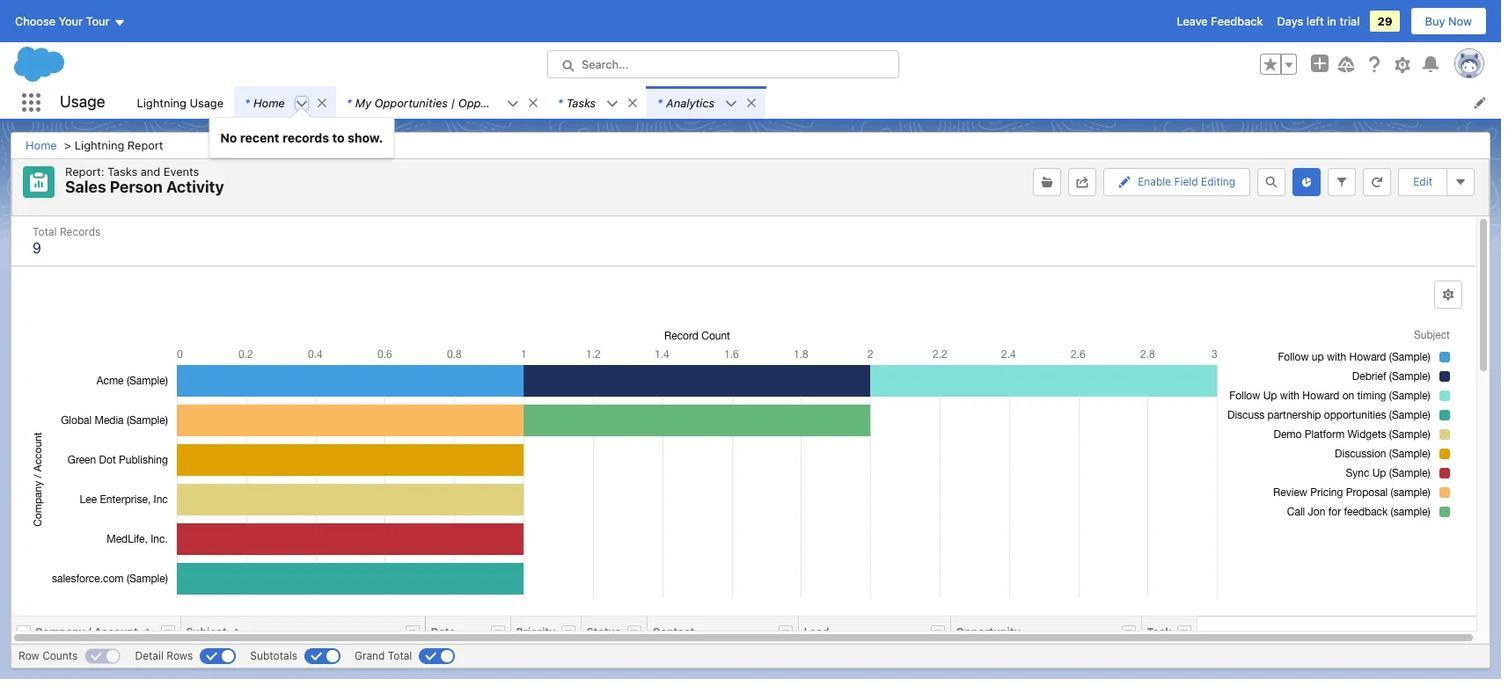 Task type: vqa. For each thing, say whether or not it's contained in the screenshot.
Buy Now
yes



Task type: locate. For each thing, give the bounding box(es) containing it.
opportunities
[[375, 96, 448, 110], [458, 96, 532, 110]]

lightning usage link
[[126, 86, 234, 119]]

leave feedback link
[[1177, 14, 1264, 28]]

usage up no
[[190, 96, 224, 110]]

leave feedback
[[1177, 14, 1264, 28]]

in
[[1328, 14, 1337, 28]]

tour
[[86, 14, 110, 28]]

2 list item from the left
[[547, 86, 647, 119]]

0 horizontal spatial usage
[[60, 93, 105, 111]]

search...
[[582, 57, 629, 71]]

list item up show.
[[336, 86, 547, 119]]

* left my
[[347, 96, 352, 110]]

2 * from the left
[[347, 96, 352, 110]]

* inside no recent records to show. list item
[[245, 96, 250, 110]]

lightning
[[137, 96, 187, 110]]

1 * from the left
[[245, 96, 250, 110]]

group
[[1261, 54, 1298, 75]]

trial
[[1340, 14, 1361, 28]]

list item down search...
[[547, 86, 647, 119]]

list item down search... button
[[647, 86, 766, 119]]

* left home
[[245, 96, 250, 110]]

search... button
[[548, 50, 900, 78]]

lightning usage
[[137, 96, 224, 110]]

*
[[245, 96, 250, 110], [347, 96, 352, 110], [558, 96, 563, 110], [658, 96, 663, 110]]

|
[[451, 96, 455, 110]]

leave
[[1177, 14, 1209, 28]]

choose
[[15, 14, 56, 28]]

3 * from the left
[[558, 96, 563, 110]]

1 list item from the left
[[336, 86, 547, 119]]

your
[[59, 14, 83, 28]]

text default image
[[316, 97, 328, 109], [527, 97, 539, 109], [627, 97, 639, 109], [746, 97, 758, 109], [296, 98, 308, 110], [507, 98, 519, 110], [607, 98, 619, 110], [725, 98, 738, 110]]

usage left lightning
[[60, 93, 105, 111]]

0 horizontal spatial opportunities
[[375, 96, 448, 110]]

* left tasks
[[558, 96, 563, 110]]

usage
[[60, 93, 105, 111], [190, 96, 224, 110]]

no recent records to show. list item
[[209, 86, 395, 158]]

* left analytics
[[658, 96, 663, 110]]

no
[[220, 130, 237, 145]]

no recent records to show. link
[[210, 121, 394, 154]]

* analytics
[[658, 96, 715, 110]]

4 * from the left
[[658, 96, 663, 110]]

1 horizontal spatial opportunities
[[458, 96, 532, 110]]

opportunities right |
[[458, 96, 532, 110]]

3 list item from the left
[[647, 86, 766, 119]]

list item
[[336, 86, 547, 119], [547, 86, 647, 119], [647, 86, 766, 119]]

1 horizontal spatial usage
[[190, 96, 224, 110]]

no recent records to show. list
[[126, 86, 1502, 158]]

no recent records to show.
[[220, 130, 383, 145]]

opportunities left |
[[375, 96, 448, 110]]

tasks
[[567, 96, 596, 110]]



Task type: describe. For each thing, give the bounding box(es) containing it.
* for * home
[[245, 96, 250, 110]]

29
[[1378, 14, 1393, 28]]

days left in trial
[[1278, 14, 1361, 28]]

my
[[355, 96, 371, 110]]

choose your tour
[[15, 14, 110, 28]]

home
[[254, 96, 285, 110]]

* home
[[245, 96, 285, 110]]

buy now button
[[1411, 7, 1488, 35]]

* for * tasks
[[558, 96, 563, 110]]

recent
[[240, 130, 280, 145]]

left
[[1307, 14, 1325, 28]]

days
[[1278, 14, 1304, 28]]

* for * analytics
[[658, 96, 663, 110]]

show.
[[348, 130, 383, 145]]

analytics
[[666, 96, 715, 110]]

2 opportunities from the left
[[458, 96, 532, 110]]

buy now
[[1426, 14, 1473, 28]]

to
[[332, 130, 345, 145]]

buy
[[1426, 14, 1446, 28]]

choose your tour button
[[14, 7, 126, 35]]

feedback
[[1212, 14, 1264, 28]]

now
[[1449, 14, 1473, 28]]

1 opportunities from the left
[[375, 96, 448, 110]]

usage inside "link"
[[190, 96, 224, 110]]

* my opportunities | opportunities
[[347, 96, 532, 110]]

* for * my opportunities | opportunities
[[347, 96, 352, 110]]

* tasks
[[558, 96, 596, 110]]

records
[[283, 130, 329, 145]]



